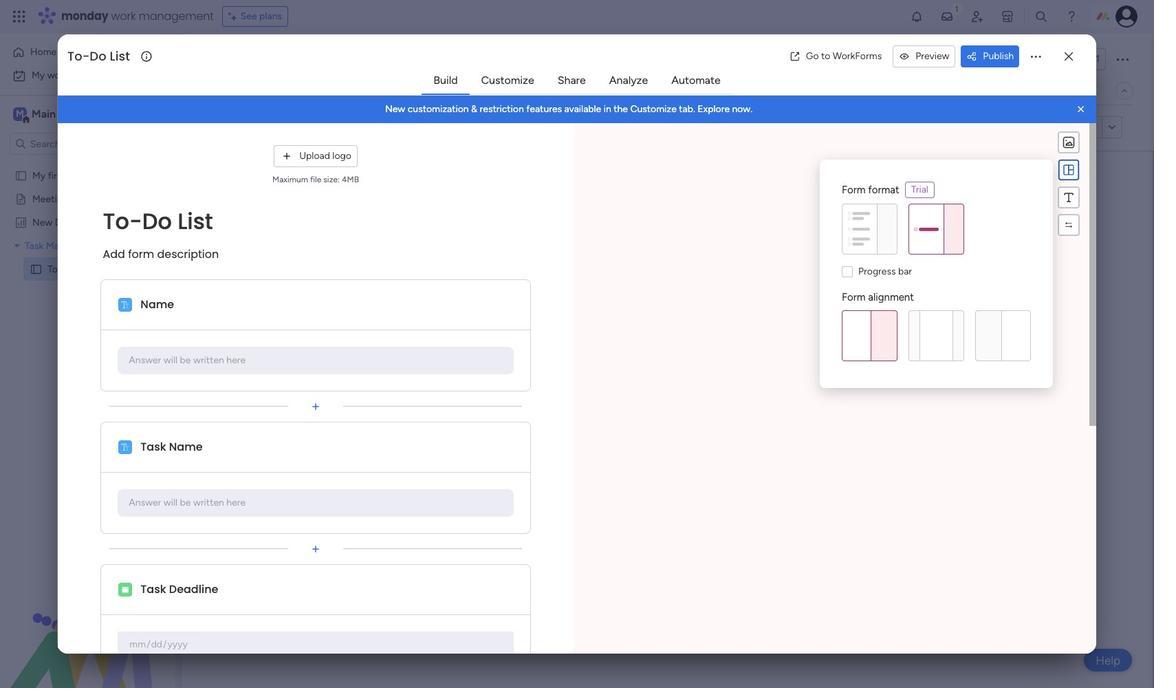 Task type: describe. For each thing, give the bounding box(es) containing it.
plans
[[259, 10, 282, 22]]

progress bar
[[859, 265, 913, 277]]

building
[[646, 265, 711, 287]]

powered by
[[276, 121, 334, 134]]

form for add
[[128, 246, 154, 262]]

explore
[[698, 103, 730, 115]]

more actions image
[[1030, 50, 1043, 63]]

task deadline
[[141, 582, 218, 597]]

features
[[527, 103, 562, 115]]

list box containing my first board
[[0, 161, 175, 466]]

one by one image
[[909, 204, 965, 255]]

monday marketplace image
[[1001, 10, 1015, 23]]

full right image
[[976, 310, 1032, 361]]

automate inside automate link
[[672, 74, 721, 87]]

invite / 1
[[1064, 53, 1100, 65]]

first
[[48, 169, 65, 181]]

management
[[46, 239, 103, 251]]

see plans button
[[222, 6, 288, 27]]

my work option
[[8, 65, 167, 87]]

go to workforms
[[806, 50, 882, 62]]

publish button
[[962, 45, 1020, 67]]

here for add new question icon
[[227, 354, 246, 366]]

deadline
[[169, 582, 218, 597]]

kendall parks image
[[1116, 6, 1138, 28]]

main table button
[[209, 80, 286, 102]]

to-do list inside list box
[[47, 263, 92, 275]]

size:
[[324, 174, 340, 184]]

tab.
[[679, 103, 696, 115]]

your
[[716, 265, 752, 287]]

integrate button
[[888, 76, 1021, 105]]

add new question image
[[309, 399, 323, 413]]

close image
[[1075, 103, 1089, 116]]

automate button
[[1026, 80, 1100, 102]]

let's
[[541, 265, 575, 287]]

written for add new question image
[[193, 497, 224, 509]]

to-do list inside form form
[[103, 205, 213, 236]]

edit form
[[214, 121, 254, 133]]

name inside button
[[141, 297, 174, 312]]

form format
[[842, 184, 900, 196]]

select product image
[[12, 10, 26, 23]]

do inside list box
[[62, 263, 74, 275]]

meeting
[[32, 193, 68, 204]]

background color and image selector image
[[1063, 136, 1076, 149]]

customize inside tab list
[[481, 74, 534, 87]]

1 menu image from the top
[[1063, 163, 1076, 177]]

monday work management
[[61, 8, 214, 24]]

workspace selection element
[[13, 106, 115, 124]]

work for monday
[[111, 8, 136, 24]]

answer will be written here for add new question image
[[129, 497, 246, 509]]

customization
[[408, 103, 469, 115]]

main for main table
[[230, 85, 251, 96]]

workforms
[[833, 50, 882, 62]]

answer will be written here for add new question icon
[[129, 354, 246, 366]]

new dashboard
[[32, 216, 101, 228]]

form for form format
[[842, 184, 866, 196]]

copy form link button
[[1009, 116, 1102, 138]]

logo
[[333, 150, 352, 162]]

new customization & restriction features available in the customize tab. explore now.
[[385, 103, 753, 115]]

notes
[[70, 193, 97, 204]]

upload
[[299, 150, 330, 162]]

/
[[1090, 53, 1094, 65]]

invite / 1 button
[[1038, 48, 1107, 70]]

Search in workspace field
[[29, 136, 115, 152]]

dashboard
[[55, 216, 101, 228]]

the
[[614, 103, 628, 115]]

0 horizontal spatial by
[[322, 121, 334, 134]]

To-Do List field
[[64, 47, 139, 65]]

copy
[[1034, 121, 1057, 133]]

maximum
[[273, 174, 308, 184]]

new for new dashboard
[[32, 216, 52, 228]]

add form description
[[103, 246, 219, 262]]

home option
[[8, 41, 167, 63]]

to
[[822, 50, 831, 62]]

invite members image
[[971, 10, 985, 23]]

customize inside 'banner' banner
[[631, 103, 677, 115]]

do inside to-do list field
[[90, 47, 107, 65]]

task for task management system
[[25, 239, 44, 251]]

build
[[434, 74, 458, 87]]

workspace image
[[13, 107, 27, 122]]

notifications image
[[910, 10, 924, 23]]

form button
[[286, 80, 329, 102]]

to-do list inside field
[[67, 47, 130, 65]]

list inside list box
[[76, 263, 92, 275]]

automate link
[[661, 68, 732, 93]]

&
[[471, 103, 478, 115]]

name button
[[138, 294, 513, 316]]

bar
[[899, 265, 913, 277]]

component__icon image for task name
[[119, 440, 132, 454]]

public dashboard image
[[14, 215, 28, 228]]

add view image
[[337, 86, 343, 96]]

maximum file size: 4mb
[[273, 174, 359, 184]]

see plans
[[241, 10, 282, 22]]

edit
[[214, 121, 231, 133]]

answer for add new question icon
[[129, 354, 161, 366]]

home link
[[8, 41, 167, 63]]

my first board
[[32, 169, 93, 181]]

build link
[[423, 68, 469, 93]]

main table
[[230, 85, 276, 96]]

now.
[[733, 103, 753, 115]]

1 horizontal spatial by
[[621, 265, 641, 287]]

be for add new question image
[[180, 497, 191, 509]]



Task type: locate. For each thing, give the bounding box(es) containing it.
monday
[[61, 8, 108, 24]]

full left image
[[842, 310, 898, 361]]

2 vertical spatial form
[[842, 291, 866, 303]]

to- inside field
[[67, 47, 90, 65]]

add new question image
[[309, 542, 323, 556]]

analyze link
[[599, 68, 659, 93]]

invite
[[1064, 53, 1088, 65]]

new inside 'banner' banner
[[385, 103, 405, 115]]

automate up tab.
[[672, 74, 721, 87]]

1 vertical spatial by
[[621, 265, 641, 287]]

0 horizontal spatial customize
[[481, 74, 534, 87]]

new for new customization & restriction features available in the customize tab. explore now.
[[385, 103, 405, 115]]

1 horizontal spatial public board image
[[30, 262, 43, 275]]

customize
[[481, 74, 534, 87], [631, 103, 677, 115]]

main
[[230, 85, 251, 96], [32, 107, 56, 120]]

1 horizontal spatial customize
[[631, 103, 677, 115]]

1 horizontal spatial automate
[[1051, 85, 1094, 96]]

activity button
[[968, 48, 1033, 70]]

1 vertical spatial work
[[47, 70, 68, 81]]

1 vertical spatial my
[[32, 169, 46, 181]]

1 vertical spatial new
[[32, 216, 52, 228]]

0 vertical spatial be
[[180, 354, 191, 366]]

be for add new question icon
[[180, 354, 191, 366]]

1 vertical spatial written
[[193, 497, 224, 509]]

description
[[157, 246, 219, 262]]

3 component__icon image from the top
[[119, 583, 132, 596]]

public board image for my first board
[[14, 169, 28, 182]]

1 here from the top
[[227, 354, 246, 366]]

main inside button
[[230, 85, 251, 96]]

form right your
[[756, 265, 795, 287]]

let's start by building your form
[[541, 265, 795, 287]]

1 horizontal spatial main
[[230, 85, 251, 96]]

2 written from the top
[[193, 497, 224, 509]]

1 horizontal spatial new
[[385, 103, 405, 115]]

1 horizontal spatial work
[[111, 8, 136, 24]]

see
[[241, 10, 257, 22]]

m
[[16, 108, 24, 120]]

written for add new question icon
[[193, 354, 224, 366]]

lottie animation image
[[0, 549, 175, 688]]

add
[[103, 246, 125, 262]]

my work link
[[8, 65, 167, 87]]

in
[[604, 103, 612, 115]]

update feed image
[[941, 10, 954, 23]]

form left the format
[[842, 184, 866, 196]]

1 written from the top
[[193, 354, 224, 366]]

public board image up public board icon on the top
[[14, 169, 28, 182]]

drag to reorder the question image
[[309, 426, 323, 440]]

1 vertical spatial form
[[842, 184, 866, 196]]

by right start
[[621, 265, 641, 287]]

form for edit
[[234, 121, 254, 133]]

written
[[193, 354, 224, 366], [193, 497, 224, 509]]

0 vertical spatial form
[[296, 85, 318, 96]]

2 here from the top
[[227, 497, 246, 509]]

0 vertical spatial answer will be written here
[[129, 354, 246, 366]]

component__icon image down add at top left
[[119, 298, 132, 311]]

form for copy
[[1060, 121, 1080, 133]]

classic image
[[842, 204, 898, 255]]

form for form
[[296, 85, 318, 96]]

form for form alignment
[[842, 291, 866, 303]]

share
[[558, 74, 586, 87]]

1 vertical spatial name
[[169, 439, 203, 455]]

tab list containing build
[[422, 67, 733, 95]]

help
[[1096, 653, 1121, 667]]

work for my
[[47, 70, 68, 81]]

my down home
[[32, 70, 45, 81]]

0 vertical spatial customize
[[481, 74, 534, 87]]

list inside form form
[[178, 205, 213, 236]]

available
[[565, 103, 602, 115]]

public board image for to-do list
[[30, 262, 43, 275]]

2 answer from the top
[[129, 497, 161, 509]]

integrate
[[911, 85, 951, 96]]

customize up "restriction"
[[481, 74, 534, 87]]

1 vertical spatial be
[[180, 497, 191, 509]]

here for add new question image
[[227, 497, 246, 509]]

form inside form
[[128, 246, 154, 262]]

0 vertical spatial answer
[[129, 354, 161, 366]]

will
[[164, 354, 178, 366], [164, 497, 178, 509]]

start
[[579, 265, 616, 287]]

1 vertical spatial answer
[[129, 497, 161, 509]]

management
[[139, 8, 214, 24]]

my for my first board
[[32, 169, 46, 181]]

1 vertical spatial main
[[32, 107, 56, 120]]

2 menu image from the top
[[1063, 191, 1076, 204]]

1 vertical spatial here
[[227, 497, 246, 509]]

file
[[310, 174, 322, 184]]

0 vertical spatial will
[[164, 354, 178, 366]]

restriction
[[480, 103, 524, 115]]

preview button
[[893, 45, 956, 67]]

workspace
[[58, 107, 113, 120]]

list inside field
[[110, 47, 130, 65]]

to- inside form form
[[103, 205, 142, 236]]

my for my work
[[32, 70, 45, 81]]

go to workforms button
[[784, 45, 888, 67]]

2 answer will be written here from the top
[[129, 497, 246, 509]]

0 vertical spatial my
[[32, 70, 45, 81]]

help button
[[1085, 649, 1133, 672]]

1
[[1096, 53, 1100, 65]]

public board image down task management system
[[30, 262, 43, 275]]

be
[[180, 354, 191, 366], [180, 497, 191, 509]]

automate inside automate button
[[1051, 85, 1094, 96]]

2 be from the top
[[180, 497, 191, 509]]

1 will from the top
[[164, 354, 178, 366]]

caret down image
[[14, 241, 20, 250]]

trial
[[912, 184, 929, 195]]

1 answer from the top
[[129, 354, 161, 366]]

0 vertical spatial work
[[111, 8, 136, 24]]

0 horizontal spatial public board image
[[14, 169, 28, 182]]

share link
[[547, 68, 597, 93]]

0 horizontal spatial work
[[47, 70, 68, 81]]

0 vertical spatial task
[[25, 239, 44, 251]]

component__icon image left task deadline
[[119, 583, 132, 596]]

public board image
[[14, 169, 28, 182], [30, 262, 43, 275]]

task
[[25, 239, 44, 251], [141, 439, 166, 455], [141, 582, 166, 597]]

by up upload logo
[[322, 121, 334, 134]]

1 vertical spatial will
[[164, 497, 178, 509]]

search everything image
[[1035, 10, 1049, 23]]

2 will from the top
[[164, 497, 178, 509]]

form alignment
[[842, 291, 915, 303]]

form left add view icon
[[296, 85, 318, 96]]

0 vertical spatial name
[[141, 297, 174, 312]]

main left the 'table'
[[230, 85, 251, 96]]

alignment
[[869, 291, 915, 303]]

table
[[253, 85, 276, 96]]

publish
[[984, 50, 1014, 62]]

form up background color and image selector
[[1060, 121, 1080, 133]]

1 component__icon image from the top
[[119, 298, 132, 311]]

form down progress
[[842, 291, 866, 303]]

0 vertical spatial main
[[230, 85, 251, 96]]

1 vertical spatial public board image
[[30, 262, 43, 275]]

customization tools toolbar
[[1058, 131, 1081, 236]]

2 vertical spatial task
[[141, 582, 166, 597]]

system
[[105, 239, 138, 251]]

work right the monday
[[111, 8, 136, 24]]

copy form link
[[1034, 121, 1097, 133]]

1 be from the top
[[180, 354, 191, 366]]

analyze
[[610, 74, 648, 87]]

main right workspace image
[[32, 107, 56, 120]]

task for task deadline
[[141, 582, 166, 597]]

my left first
[[32, 169, 46, 181]]

0 vertical spatial new
[[385, 103, 405, 115]]

board
[[67, 169, 93, 181]]

0 vertical spatial written
[[193, 354, 224, 366]]

form
[[296, 85, 318, 96], [842, 184, 866, 196], [842, 291, 866, 303]]

2 component__icon image from the top
[[119, 440, 132, 454]]

here
[[227, 354, 246, 366], [227, 497, 246, 509]]

form right add at top left
[[128, 246, 154, 262]]

new right public dashboard icon
[[32, 216, 52, 228]]

name
[[141, 297, 174, 312], [169, 439, 203, 455]]

automate
[[672, 74, 721, 87], [1051, 85, 1094, 96]]

menu image
[[1063, 163, 1076, 177], [1063, 191, 1076, 204]]

1 vertical spatial component__icon image
[[119, 440, 132, 454]]

will for add new question image
[[164, 497, 178, 509]]

will for add new question icon
[[164, 354, 178, 366]]

drag to reorder the question image
[[309, 569, 323, 583]]

my inside list box
[[32, 169, 46, 181]]

collapse board header image
[[1120, 85, 1131, 96]]

component__icon image
[[119, 298, 132, 311], [119, 440, 132, 454], [119, 583, 132, 596]]

home
[[30, 46, 57, 58]]

progress
[[859, 265, 896, 277]]

automate up close image
[[1051, 85, 1094, 96]]

link
[[1083, 121, 1097, 133]]

powered
[[276, 121, 319, 134]]

my work
[[32, 70, 68, 81]]

help image
[[1065, 10, 1079, 23]]

0 vertical spatial menu image
[[1063, 163, 1076, 177]]

by
[[322, 121, 334, 134], [621, 265, 641, 287]]

work down home
[[47, 70, 68, 81]]

to-do list
[[209, 43, 316, 74], [67, 47, 130, 65], [103, 205, 213, 236], [47, 263, 92, 275]]

tab list
[[422, 67, 733, 95]]

customize right the
[[631, 103, 677, 115]]

0 horizontal spatial main
[[32, 107, 56, 120]]

form inside button
[[296, 85, 318, 96]]

component__icon image for task deadline
[[119, 583, 132, 596]]

do inside form form
[[142, 205, 172, 236]]

do
[[248, 43, 277, 74], [90, 47, 107, 65], [142, 205, 172, 236], [62, 263, 74, 275]]

0 vertical spatial by
[[322, 121, 334, 134]]

meeting notes
[[32, 193, 97, 204]]

1 vertical spatial customize
[[631, 103, 677, 115]]

answer will be written here
[[129, 354, 246, 366], [129, 497, 246, 509]]

upload logo
[[299, 150, 352, 162]]

list box
[[0, 161, 175, 466]]

form form
[[58, 123, 1097, 688]]

2 vertical spatial component__icon image
[[119, 583, 132, 596]]

public board image
[[14, 192, 28, 205]]

task management system
[[25, 239, 138, 251]]

1 vertical spatial task
[[141, 439, 166, 455]]

0 vertical spatial here
[[227, 354, 246, 366]]

to- inside list box
[[47, 263, 62, 275]]

customize link
[[470, 68, 546, 93]]

lottie animation element
[[0, 549, 175, 688]]

0 vertical spatial component__icon image
[[119, 298, 132, 311]]

upload logo button
[[274, 145, 358, 167]]

task inside list box
[[25, 239, 44, 251]]

option
[[0, 163, 175, 166]]

0 horizontal spatial automate
[[672, 74, 721, 87]]

main workspace
[[32, 107, 113, 120]]

answer
[[129, 354, 161, 366], [129, 497, 161, 509]]

form
[[1060, 121, 1080, 133], [234, 121, 254, 133], [128, 246, 154, 262], [756, 265, 795, 287]]

work
[[111, 8, 136, 24], [47, 70, 68, 81]]

answer for add new question image
[[129, 497, 161, 509]]

full center image
[[909, 310, 965, 361]]

form right edit
[[234, 121, 254, 133]]

main for main workspace
[[32, 107, 56, 120]]

activity
[[973, 53, 1007, 65]]

1 vertical spatial answer will be written here
[[129, 497, 246, 509]]

work inside option
[[47, 70, 68, 81]]

task name
[[141, 439, 203, 455]]

component__icon image left the task name
[[119, 440, 132, 454]]

preview
[[916, 50, 950, 62]]

go
[[806, 50, 819, 62]]

banner banner
[[58, 96, 1097, 123]]

edit form button
[[209, 116, 260, 138]]

0 horizontal spatial new
[[32, 216, 52, 228]]

new up workforms logo
[[385, 103, 405, 115]]

my
[[32, 70, 45, 81], [32, 169, 46, 181]]

4mb
[[342, 174, 359, 184]]

my inside option
[[32, 70, 45, 81]]

1 answer will be written here from the top
[[129, 354, 246, 366]]

0 vertical spatial public board image
[[14, 169, 28, 182]]

1 vertical spatial menu image
[[1063, 191, 1076, 204]]

main inside workspace selection element
[[32, 107, 56, 120]]

1 image
[[951, 1, 963, 16]]

task for task name
[[141, 439, 166, 455]]

format
[[869, 184, 900, 196]]

workforms logo image
[[340, 116, 417, 138]]



Task type: vqa. For each thing, say whether or not it's contained in the screenshot.
Project corresponding to Project Insights
no



